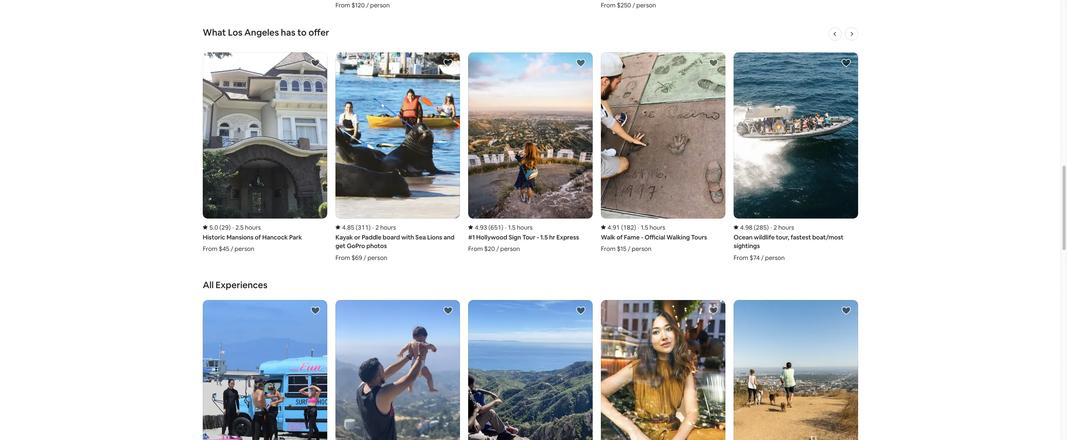 Task type: locate. For each thing, give the bounding box(es) containing it.
of down · 2.5 hours
[[255, 233, 261, 241]]

person right $120
[[370, 1, 390, 9]]

/ right $20
[[496, 245, 499, 253]]

from left "$250"
[[601, 1, 616, 9]]

with
[[401, 233, 414, 241]]

2 horizontal spatial 1.5
[[641, 224, 648, 231]]

1.5 left hr
[[540, 233, 548, 241]]

sign
[[509, 233, 521, 241]]

· left 2.5
[[232, 224, 234, 231]]

· inside historic mansions of hancock park group
[[232, 224, 234, 231]]

·
[[232, 224, 234, 231], [372, 224, 374, 231], [505, 224, 507, 231], [638, 224, 639, 231], [771, 224, 772, 231]]

· right (651)
[[505, 224, 507, 231]]

1.5
[[508, 224, 516, 231], [641, 224, 648, 231], [540, 233, 548, 241]]

historic mansions of hancock park group
[[203, 53, 327, 253]]

mansions
[[227, 233, 254, 241]]

2.5
[[235, 224, 244, 231]]

person down the sign
[[500, 245, 520, 253]]

1 horizontal spatial -
[[641, 233, 643, 241]]

/
[[366, 1, 369, 9], [633, 1, 635, 9], [231, 245, 233, 253], [496, 245, 499, 253], [628, 245, 631, 253], [364, 254, 366, 262], [761, 254, 764, 262]]

of inside walk of fame - official walking tours from $15 / person
[[617, 233, 623, 241]]

0 horizontal spatial add to wishlist image
[[709, 58, 719, 68]]

1 · 1.5 hours from the left
[[505, 224, 533, 231]]

hours for hancock
[[245, 224, 261, 231]]

0 horizontal spatial 2
[[375, 224, 379, 231]]

/ right $69
[[364, 254, 366, 262]]

2 inside kayak or paddle board with sea lions and get gopro photos group
[[375, 224, 379, 231]]

2 for tour,
[[774, 224, 777, 231]]

hancock
[[262, 233, 288, 241]]

of
[[255, 233, 261, 241], [617, 233, 623, 241]]

· 1.5 hours up official
[[638, 224, 665, 231]]

1.5 inside walk of fame - official walking tours group
[[641, 224, 648, 231]]

2 · 2 hours from the left
[[771, 224, 794, 231]]

· inside walk of fame - official walking tours group
[[638, 224, 639, 231]]

1 2 from the left
[[375, 224, 379, 231]]

person right $74
[[765, 254, 785, 262]]

· 1.5 hours
[[505, 224, 533, 231], [638, 224, 665, 231]]

4.93 (651)
[[475, 224, 504, 231]]

1 · 2 hours from the left
[[372, 224, 396, 231]]

or
[[354, 233, 360, 241]]

from down historic
[[203, 245, 217, 253]]

hours inside "#1 hollywood sign tour - 1.5 hr express" group
[[517, 224, 533, 231]]

· 2 hours inside ocean wildlife tour, fastest boat/most sightings 'group'
[[771, 224, 794, 231]]

0 horizontal spatial of
[[255, 233, 261, 241]]

2 · from the left
[[372, 224, 374, 231]]

from inside walk of fame - official walking tours from $15 / person
[[601, 245, 616, 253]]

lions
[[427, 233, 442, 241]]

0 horizontal spatial · 2 hours
[[372, 224, 396, 231]]

angeles
[[244, 27, 279, 38]]

/ right "$250"
[[633, 1, 635, 9]]

1 · from the left
[[232, 224, 234, 231]]

2 - from the left
[[641, 233, 643, 241]]

4.98
[[740, 224, 753, 231]]

hours up tour, at the bottom right of the page
[[779, 224, 794, 231]]

1 horizontal spatial 2
[[774, 224, 777, 231]]

5.0
[[209, 224, 218, 231]]

2 of from the left
[[617, 233, 623, 241]]

official
[[645, 233, 665, 241]]

walk of fame - official walking tours from $15 / person
[[601, 233, 707, 253]]

0 horizontal spatial · 1.5 hours
[[505, 224, 533, 231]]

· 1.5 hours up the sign
[[505, 224, 533, 231]]

hours up tour
[[517, 224, 533, 231]]

/ right $45
[[231, 245, 233, 253]]

· inside ocean wildlife tour, fastest boat/most sightings 'group'
[[771, 224, 772, 231]]

from down the walk
[[601, 245, 616, 253]]

to
[[297, 27, 307, 38]]

2 for paddle
[[375, 224, 379, 231]]

hours right 2.5
[[245, 224, 261, 231]]

person inside #1 hollywood sign tour - 1.5 hr express from $20 / person
[[500, 245, 520, 253]]

person down fame
[[632, 245, 652, 253]]

2 hours from the left
[[380, 224, 396, 231]]

/ inside #1 hollywood sign tour - 1.5 hr express from $20 / person
[[496, 245, 499, 253]]

- right tour
[[537, 233, 539, 241]]

1 horizontal spatial · 1.5 hours
[[638, 224, 665, 231]]

los
[[228, 27, 243, 38]]

1.5 up official
[[641, 224, 648, 231]]

4.91 (182)
[[608, 224, 636, 231]]

2 inside ocean wildlife tour, fastest boat/most sightings 'group'
[[774, 224, 777, 231]]

hours for board
[[380, 224, 396, 231]]

2 2 from the left
[[774, 224, 777, 231]]

from $120 / person
[[336, 1, 390, 9]]

from down #1
[[468, 245, 483, 253]]

(651)
[[489, 224, 504, 231]]

of down 4.91 out of 5 average rating,  182 reviews image
[[617, 233, 623, 241]]

$15
[[617, 245, 627, 253]]

add to wishlist image for 1.5 hours
[[709, 58, 719, 68]]

hollywood
[[476, 233, 507, 241]]

historic mansions of hancock park from $45 / person
[[203, 233, 302, 253]]

· inside "#1 hollywood sign tour - 1.5 hr express" group
[[505, 224, 507, 231]]

get
[[336, 242, 346, 250]]

express
[[557, 233, 579, 241]]

1 horizontal spatial of
[[617, 233, 623, 241]]

/ right $15
[[628, 245, 631, 253]]

kayak or paddle board with sea lions and get gopro photos group
[[336, 53, 460, 262]]

hours inside ocean wildlife tour, fastest boat/most sightings 'group'
[[779, 224, 794, 231]]

4 hours from the left
[[650, 224, 665, 231]]

add to wishlist image
[[709, 58, 719, 68], [842, 58, 851, 68]]

(311)
[[356, 224, 371, 231]]

hours inside walk of fame - official walking tours group
[[650, 224, 665, 231]]

2 up tour, at the bottom right of the page
[[774, 224, 777, 231]]

1 hours from the left
[[245, 224, 261, 231]]

paddle
[[362, 233, 382, 241]]

· inside kayak or paddle board with sea lions and get gopro photos group
[[372, 224, 374, 231]]

· right (311)
[[372, 224, 374, 231]]

walk of fame - official walking tours group
[[601, 53, 726, 253]]

2 add to wishlist image from the left
[[842, 58, 851, 68]]

walking
[[667, 233, 690, 241]]

1 horizontal spatial · 2 hours
[[771, 224, 794, 231]]

0 horizontal spatial 1.5
[[508, 224, 516, 231]]

from
[[336, 1, 350, 9], [601, 1, 616, 9], [203, 245, 217, 253], [468, 245, 483, 253], [601, 245, 616, 253], [336, 254, 350, 262], [734, 254, 748, 262]]

person inside kayak or paddle board with sea lions and get gopro photos from $69 / person
[[368, 254, 387, 262]]

add to wishlist image for 2 hours
[[842, 58, 851, 68]]

1 of from the left
[[255, 233, 261, 241]]

4 · from the left
[[638, 224, 639, 231]]

person down photos
[[368, 254, 387, 262]]

hours up board
[[380, 224, 396, 231]]

-
[[537, 233, 539, 241], [641, 233, 643, 241]]

person down mansions
[[235, 245, 254, 253]]

· 1.5 hours inside walk of fame - official walking tours group
[[638, 224, 665, 231]]

gopro
[[347, 242, 365, 250]]

hr
[[549, 233, 555, 241]]

3 · from the left
[[505, 224, 507, 231]]

#1
[[468, 233, 475, 241]]

1 horizontal spatial 1.5
[[540, 233, 548, 241]]

add to wishlist image
[[311, 58, 320, 68], [443, 58, 453, 68], [576, 58, 586, 68], [311, 306, 320, 316], [443, 306, 453, 316], [576, 306, 586, 316], [709, 306, 719, 316], [842, 306, 851, 316]]

tour,
[[776, 233, 790, 241]]

tour
[[522, 233, 535, 241]]

add to wishlist image inside walk of fame - official walking tours group
[[709, 58, 719, 68]]

hours
[[245, 224, 261, 231], [380, 224, 396, 231], [517, 224, 533, 231], [650, 224, 665, 231], [779, 224, 794, 231]]

from down get
[[336, 254, 350, 262]]

- right fame
[[641, 233, 643, 241]]

sea
[[415, 233, 426, 241]]

offer
[[309, 27, 329, 38]]

kayak
[[336, 233, 353, 241]]

2
[[375, 224, 379, 231], [774, 224, 777, 231]]

walk
[[601, 233, 615, 241]]

· 2 hours for tour,
[[771, 224, 794, 231]]

kayak or paddle board with sea lions and get gopro photos from $69 / person
[[336, 233, 455, 262]]

from inside ocean wildlife tour, fastest boat/most sightings from $74 / person
[[734, 254, 748, 262]]

0 horizontal spatial -
[[537, 233, 539, 241]]

1 horizontal spatial add to wishlist image
[[842, 58, 851, 68]]

· 2 hours inside kayak or paddle board with sea lions and get gopro photos group
[[372, 224, 396, 231]]

from down sightings
[[734, 254, 748, 262]]

1 add to wishlist image from the left
[[709, 58, 719, 68]]

· right (182)
[[638, 224, 639, 231]]

(182)
[[621, 224, 636, 231]]

· right (285)
[[771, 224, 772, 231]]

5 · from the left
[[771, 224, 772, 231]]

person
[[370, 1, 390, 9], [636, 1, 656, 9], [235, 245, 254, 253], [500, 245, 520, 253], [632, 245, 652, 253], [368, 254, 387, 262], [765, 254, 785, 262]]

1.5 up the sign
[[508, 224, 516, 231]]

· 2 hours
[[372, 224, 396, 231], [771, 224, 794, 231]]

fastest
[[791, 233, 811, 241]]

/ inside the historic mansions of hancock park from $45 / person
[[231, 245, 233, 253]]

· 2 hours up tour, at the bottom right of the page
[[771, 224, 794, 231]]

· 2 hours up board
[[372, 224, 396, 231]]

1.5 for sign
[[508, 224, 516, 231]]

hours up official
[[650, 224, 665, 231]]

2 up paddle
[[375, 224, 379, 231]]

· 1.5 hours for tour
[[505, 224, 533, 231]]

4.91 out of 5 average rating,  182 reviews image
[[601, 224, 636, 231]]

3 hours from the left
[[517, 224, 533, 231]]

hours inside kayak or paddle board with sea lions and get gopro photos group
[[380, 224, 396, 231]]

2 · 1.5 hours from the left
[[638, 224, 665, 231]]

fame
[[624, 233, 640, 241]]

5 hours from the left
[[779, 224, 794, 231]]

/ right $74
[[761, 254, 764, 262]]

#1 hollywood sign tour - 1.5 hr express from $20 / person
[[468, 233, 579, 253]]

person right "$250"
[[636, 1, 656, 9]]

1 - from the left
[[537, 233, 539, 241]]

wildlife
[[754, 233, 775, 241]]

- inside #1 hollywood sign tour - 1.5 hr express from $20 / person
[[537, 233, 539, 241]]

add to wishlist image inside ocean wildlife tour, fastest boat/most sightings 'group'
[[842, 58, 851, 68]]

· for 4.98 (285)
[[771, 224, 772, 231]]

hours inside historic mansions of hancock park group
[[245, 224, 261, 231]]

· 1.5 hours inside "#1 hollywood sign tour - 1.5 hr express" group
[[505, 224, 533, 231]]



Task type: describe. For each thing, give the bounding box(es) containing it.
sightings
[[734, 242, 760, 250]]

1.5 inside #1 hollywood sign tour - 1.5 hr express from $20 / person
[[540, 233, 548, 241]]

· for 5.0 (29)
[[232, 224, 234, 231]]

5.0 (29)
[[209, 224, 231, 231]]

4.85 (311)
[[342, 224, 371, 231]]

/ inside kayak or paddle board with sea lions and get gopro photos from $69 / person
[[364, 254, 366, 262]]

from left $120
[[336, 1, 350, 9]]

from inside kayak or paddle board with sea lions and get gopro photos from $69 / person
[[336, 254, 350, 262]]

what los angeles has to offer
[[203, 27, 329, 38]]

all
[[203, 279, 214, 291]]

/ inside walk of fame - official walking tours from $15 / person
[[628, 245, 631, 253]]

$74
[[750, 254, 760, 262]]

4.98 out of 5 average rating,  285 reviews image
[[734, 224, 769, 231]]

4.91
[[608, 224, 620, 231]]

4.93 out of 5 average rating,  651 reviews image
[[468, 224, 504, 231]]

· 1.5 hours for -
[[638, 224, 665, 231]]

from $250 / person
[[601, 1, 656, 9]]

· 2.5 hours
[[232, 224, 261, 231]]

of inside the historic mansions of hancock park from $45 / person
[[255, 233, 261, 241]]

4.93
[[475, 224, 487, 231]]

experiences
[[216, 279, 268, 291]]

4.85
[[342, 224, 354, 231]]

hours for -
[[650, 224, 665, 231]]

· for 4.91 (182)
[[638, 224, 639, 231]]

$20
[[484, 245, 495, 253]]

$250
[[617, 1, 631, 9]]

person inside ocean wildlife tour, fastest boat/most sightings from $74 / person
[[765, 254, 785, 262]]

hours for fastest
[[779, 224, 794, 231]]

1.5 for fame
[[641, 224, 648, 231]]

person inside walk of fame - official walking tours from $15 / person
[[632, 245, 652, 253]]

(285)
[[754, 224, 769, 231]]

- inside walk of fame - official walking tours from $15 / person
[[641, 233, 643, 241]]

4.85 out of 5 average rating,  311 reviews image
[[336, 224, 371, 231]]

#1 hollywood sign tour - 1.5 hr express group
[[468, 53, 593, 253]]

· for 4.93 (651)
[[505, 224, 507, 231]]

/ inside ocean wildlife tour, fastest boat/most sightings from $74 / person
[[761, 254, 764, 262]]

$45
[[219, 245, 229, 253]]

(29)
[[219, 224, 231, 231]]

and
[[444, 233, 455, 241]]

person inside the historic mansions of hancock park from $45 / person
[[235, 245, 254, 253]]

board
[[383, 233, 400, 241]]

what
[[203, 27, 226, 38]]

all experiences
[[203, 279, 268, 291]]

photos
[[366, 242, 387, 250]]

park
[[289, 233, 302, 241]]

4.98 (285)
[[740, 224, 769, 231]]

boat/most
[[812, 233, 844, 241]]

hours for tour
[[517, 224, 533, 231]]

ocean wildlife tour, fastest boat/most sightings from $74 / person
[[734, 233, 844, 262]]

/ right $120
[[366, 1, 369, 9]]

from inside #1 hollywood sign tour - 1.5 hr express from $20 / person
[[468, 245, 483, 253]]

ocean
[[734, 233, 753, 241]]

$69
[[352, 254, 362, 262]]

5.0 out of 5 average rating,  29 reviews image
[[203, 224, 231, 231]]

tours
[[691, 233, 707, 241]]

· 2 hours for paddle
[[372, 224, 396, 231]]

$120
[[352, 1, 365, 9]]

· for 4.85 (311)
[[372, 224, 374, 231]]

has
[[281, 27, 295, 38]]

from inside the historic mansions of hancock park from $45 / person
[[203, 245, 217, 253]]

ocean wildlife tour, fastest boat/most sightings group
[[734, 53, 858, 262]]

historic
[[203, 233, 225, 241]]



Task type: vqa. For each thing, say whether or not it's contained in the screenshot.
right of
yes



